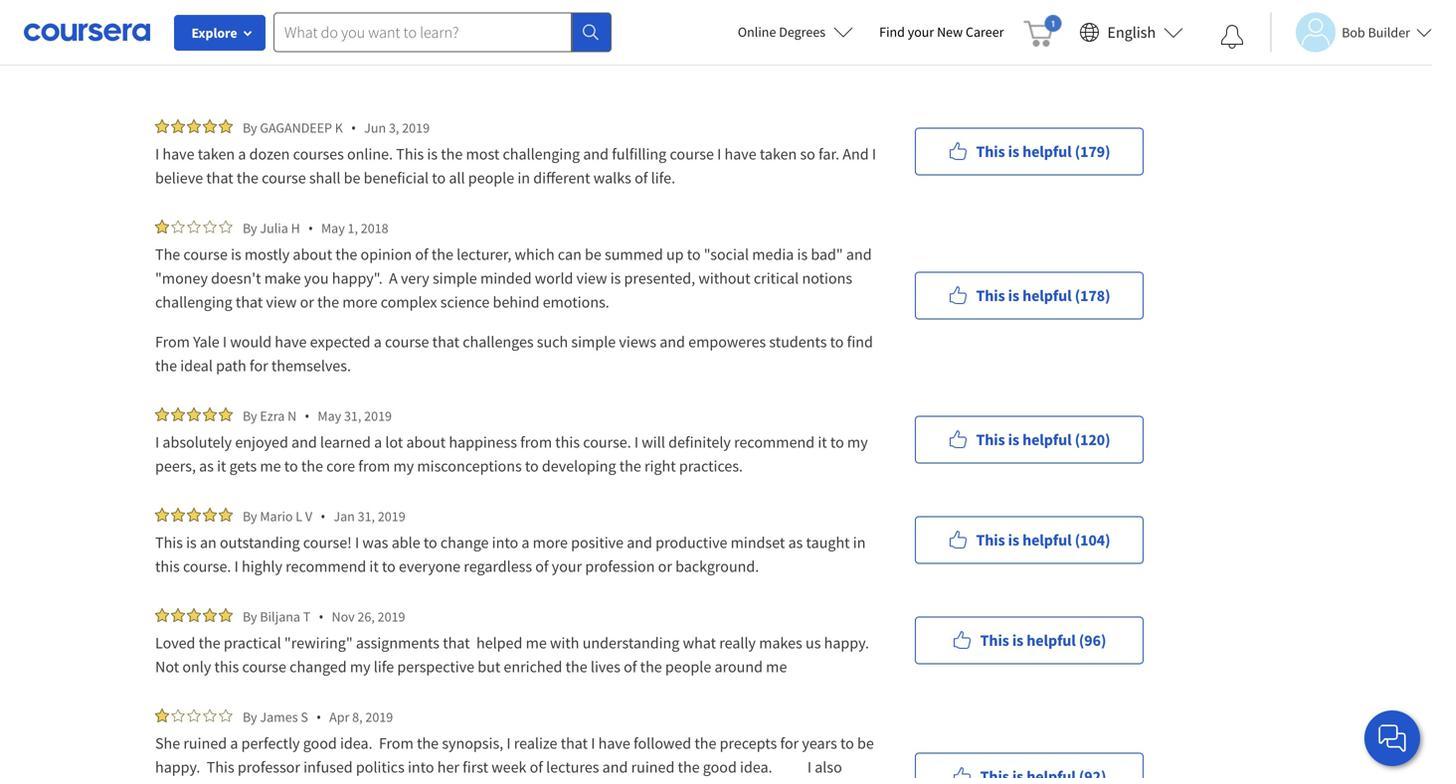 Task type: describe. For each thing, give the bounding box(es) containing it.
developing
[[542, 457, 616, 476]]

i inside from yale i would have expected a course that challenges such simple views and empoweres students to find the ideal path for themselves.
[[223, 332, 227, 352]]

this is helpful (104) button
[[915, 517, 1144, 564]]

2019 for helped
[[378, 608, 405, 626]]

recommend inside this is an outstanding course! i was able to change into a more positive and productive mindset as taught in this course. i highly recommend it to everyone regardless of your profession or background.
[[286, 557, 366, 577]]

course inside the course is mostly about the opinion of the lecturer, which can be summed up to "social media is bad" and "money doesn't make you happy".  a very simple minded world view is presented, without critical notions challenging that view or the more complex science behind emotions.
[[183, 245, 228, 265]]

practical
[[224, 634, 281, 653]]

0 horizontal spatial from
[[358, 457, 390, 476]]

that inside from yale i would have expected a course that challenges such simple views and empoweres students to find the ideal path for themselves.
[[432, 332, 460, 352]]

makes
[[759, 634, 802, 653]]

opinion
[[361, 245, 412, 265]]

s
[[301, 709, 308, 727]]

• for assignments
[[319, 608, 324, 627]]

1 horizontal spatial me
[[526, 634, 547, 653]]

not
[[155, 657, 179, 677]]

i up peers,
[[155, 433, 159, 453]]

fulfilling
[[612, 144, 667, 164]]

this is helpful (178) button
[[915, 272, 1144, 320]]

challenging inside i have taken a dozen courses online. this is the most challenging and fulfilling course i have taken so far. and i believe that the course shall be beneficial to all people in different walks of life.
[[503, 144, 580, 164]]

is down summed
[[610, 269, 621, 288]]

the
[[155, 245, 180, 265]]

have up believe
[[163, 144, 194, 164]]

helped
[[476, 634, 523, 653]]

26,
[[358, 608, 375, 626]]

science
[[440, 292, 490, 312]]

with
[[550, 634, 579, 653]]

us
[[806, 634, 821, 653]]

gagandeep
[[260, 119, 332, 137]]

course. inside i absolutely enjoyed and learned a lot about happiness from this course. i will definitely recommend it to my peers, as it gets me to the core from my misconceptions to developing the right practices.
[[583, 433, 631, 453]]

this inside i absolutely enjoyed and learned a lot about happiness from this course. i will definitely recommend it to my peers, as it gets me to the core from my misconceptions to developing the right practices.
[[555, 433, 580, 453]]

world
[[535, 269, 573, 288]]

notions
[[802, 269, 852, 288]]

have inside from yale i would have expected a course that challenges such simple views and empoweres students to find the ideal path for themselves.
[[275, 332, 307, 352]]

chat with us image
[[1377, 723, 1408, 755]]

english button
[[1072, 0, 1192, 65]]

simple inside the course is mostly about the opinion of the lecturer, which can be summed up to "social media is bad" and "money doesn't make you happy".  a very simple minded world view is presented, without critical notions challenging that view or the more complex science behind emotions.
[[433, 269, 477, 288]]

by for enjoyed
[[243, 407, 257, 425]]

that inside the course is mostly about the opinion of the lecturer, which can be summed up to "social media is bad" and "money doesn't make you happy".  a very simple minded world view is presented, without critical notions challenging that view or the more complex science behind emotions.
[[236, 292, 263, 312]]

walks
[[594, 168, 631, 188]]

positive
[[571, 533, 624, 553]]

a inside i have taken a dozen courses online. this is the most challenging and fulfilling course i have taken so far. and i believe that the course shall be beneficial to all people in different walks of life.
[[238, 144, 246, 164]]

english
[[1107, 22, 1156, 42]]

is inside i have taken a dozen courses online. this is the most challenging and fulfilling course i have taken so far. and i believe that the course shall be beneficial to all people in different walks of life.
[[427, 144, 438, 164]]

course up life.
[[670, 144, 714, 164]]

challenging inside the course is mostly about the opinion of the lecturer, which can be summed up to "social media is bad" and "money doesn't make you happy".  a very simple minded world view is presented, without critical notions challenging that view or the more complex science behind emotions.
[[155, 292, 232, 312]]

practices.
[[679, 457, 743, 476]]

assignments
[[356, 634, 440, 653]]

• right h on the top left
[[308, 219, 313, 238]]

enriched
[[504, 657, 562, 677]]

1 vertical spatial idea.
[[740, 758, 772, 778]]

the left "right"
[[619, 457, 641, 476]]

challenges
[[463, 332, 534, 352]]

of inside she ruined a perfectly good idea.  from the synopsis, i realize that i have followed the precepts for years to be happy.  this professor infused politics into her first week of lectures and ruined the good idea.           i als
[[530, 758, 543, 778]]

or inside the course is mostly about the opinion of the lecturer, which can be summed up to "social media is bad" and "money doesn't make you happy".  a very simple minded world view is presented, without critical notions challenging that view or the more complex science behind emotions.
[[300, 292, 314, 312]]

profession
[[585, 557, 655, 577]]

explore button
[[174, 15, 266, 51]]

misconceptions
[[417, 457, 522, 476]]

a inside she ruined a perfectly good idea.  from the synopsis, i realize that i have followed the precepts for years to be happy.  this professor infused politics into her first week of lectures and ruined the good idea.           i als
[[230, 734, 238, 754]]

by inside the by julia h • may 1, 2018
[[243, 219, 257, 237]]

make
[[264, 269, 301, 288]]

this is helpful (96)
[[980, 631, 1106, 651]]

really
[[719, 634, 756, 653]]

empoweres
[[688, 332, 766, 352]]

in inside this is an outstanding course! i was able to change into a more positive and productive mindset as taught in this course. i highly recommend it to everyone regardless of your profession or background.
[[853, 533, 866, 553]]

understanding
[[583, 634, 680, 653]]

believe
[[155, 168, 203, 188]]

first
[[463, 758, 488, 778]]

more inside this is an outstanding course! i was able to change into a more positive and productive mindset as taught in this course. i highly recommend it to everyone regardless of your profession or background.
[[533, 533, 568, 553]]

simple inside from yale i would have expected a course that challenges such simple views and empoweres students to find the ideal path for themselves.
[[571, 332, 616, 352]]

i up lectures
[[591, 734, 595, 754]]

you
[[304, 269, 329, 288]]

emotions.
[[543, 292, 609, 312]]

by for taken
[[243, 119, 257, 137]]

course inside from yale i would have expected a course that challenges such simple views and empoweres students to find the ideal path for themselves.
[[385, 332, 429, 352]]

new
[[937, 23, 963, 41]]

is left (120)
[[1008, 430, 1019, 450]]

definitely
[[668, 433, 731, 453]]

the left precepts
[[695, 734, 717, 754]]

this is helpful (104)
[[976, 531, 1111, 551]]

week
[[492, 758, 527, 778]]

the left core
[[301, 457, 323, 476]]

that inside she ruined a perfectly good idea.  from the synopsis, i realize that i have followed the precepts for years to be happy.  this professor infused politics into her first week of lectures and ruined the good idea.           i als
[[561, 734, 588, 754]]

infused
[[303, 758, 353, 778]]

this is helpful (120)
[[976, 430, 1111, 450]]

2018
[[361, 219, 389, 237]]

i right and
[[872, 144, 876, 164]]

core
[[326, 457, 355, 476]]

i down 'years'
[[807, 758, 812, 778]]

this inside she ruined a perfectly good idea.  from the synopsis, i realize that i have followed the precepts for years to be happy.  this professor infused politics into her first week of lectures and ruined the good idea.           i als
[[207, 758, 234, 778]]

this inside this is an outstanding course! i was able to change into a more positive and productive mindset as taught in this course. i highly recommend it to everyone regardless of your profession or background.
[[155, 557, 180, 577]]

loved
[[155, 634, 195, 653]]

is left (96)
[[1012, 631, 1024, 651]]

minded
[[480, 269, 532, 288]]

bob
[[1342, 23, 1365, 41]]

course inside loved the practical "rewiring" assignments that  helped me with understanding what really makes us happy. not only this course changed my life perspective but enriched the lives of the people around me
[[242, 657, 286, 677]]

an
[[200, 533, 217, 553]]

as inside i absolutely enjoyed and learned a lot about happiness from this course. i will definitely recommend it to my peers, as it gets me to the core from my misconceptions to developing the right practices.
[[199, 457, 214, 476]]

apr
[[329, 709, 349, 727]]

i left 'highly'
[[234, 557, 239, 577]]

1 vertical spatial view
[[266, 292, 297, 312]]

career
[[966, 23, 1004, 41]]

the down you
[[317, 292, 339, 312]]

the down followed at bottom left
[[678, 758, 700, 778]]

this is helpful (178)
[[976, 286, 1111, 306]]

lives
[[591, 657, 621, 677]]

the left lecturer,
[[432, 245, 453, 265]]

that inside loved the practical "rewiring" assignments that  helped me with understanding what really makes us happy. not only this course changed my life perspective but enriched the lives of the people around me
[[443, 634, 470, 653]]

very
[[401, 269, 429, 288]]

the course is mostly about the opinion of the lecturer, which can be summed up to "social media is bad" and "money doesn't make you happy".  a very simple minded world view is presented, without critical notions challenging that view or the more complex science behind emotions.
[[155, 245, 875, 312]]

the up all
[[441, 144, 463, 164]]

i left was
[[355, 533, 359, 553]]

people inside i have taken a dozen courses online. this is the most challenging and fulfilling course i have taken so far. and i believe that the course shall be beneficial to all people in different walks of life.
[[468, 168, 514, 188]]

1 star image from the left
[[171, 220, 185, 234]]

1,
[[348, 219, 358, 237]]

loved the practical "rewiring" assignments that  helped me with understanding what really makes us happy. not only this course changed my life perspective but enriched the lives of the people around me
[[155, 634, 872, 677]]

• for learned
[[304, 407, 310, 426]]

absolutely
[[163, 433, 232, 453]]

from inside from yale i would have expected a course that challenges such simple views and empoweres students to find the ideal path for themselves.
[[155, 332, 190, 352]]

this inside loved the practical "rewiring" assignments that  helped me with understanding what really makes us happy. not only this course changed my life perspective but enriched the lives of the people around me
[[214, 657, 239, 677]]

course!
[[303, 533, 352, 553]]

by james s • apr 8, 2019
[[243, 708, 393, 727]]

different
[[533, 168, 590, 188]]

lot
[[385, 433, 403, 453]]

recommend inside i absolutely enjoyed and learned a lot about happiness from this course. i will definitely recommend it to my peers, as it gets me to the core from my misconceptions to developing the right practices.
[[734, 433, 815, 453]]

i left will at the bottom of page
[[634, 433, 639, 453]]

from inside she ruined a perfectly good idea.  from the synopsis, i realize that i have followed the precepts for years to be happy.  this professor infused politics into her first week of lectures and ruined the good idea.           i als
[[379, 734, 414, 754]]

(178)
[[1075, 286, 1111, 306]]

2019 for from
[[365, 709, 393, 727]]

your inside this is an outstanding course! i was able to change into a more positive and productive mindset as taught in this course. i highly recommend it to everyone regardless of your profession or background.
[[552, 557, 582, 577]]

jun
[[364, 119, 386, 137]]

and inside from yale i would have expected a course that challenges such simple views and empoweres students to find the ideal path for themselves.
[[660, 332, 685, 352]]

1 vertical spatial it
[[217, 457, 226, 476]]

or inside this is an outstanding course! i was able to change into a more positive and productive mindset as taught in this course. i highly recommend it to everyone regardless of your profession or background.
[[658, 557, 672, 577]]

that inside i have taken a dozen courses online. this is the most challenging and fulfilling course i have taken so far. and i believe that the course shall be beneficial to all people in different walks of life.
[[206, 168, 233, 188]]

happy. inside she ruined a perfectly good idea.  from the synopsis, i realize that i have followed the precepts for years to be happy.  this professor infused politics into her first week of lectures and ruined the good idea.           i als
[[155, 758, 200, 778]]

bad"
[[811, 245, 843, 265]]

around
[[715, 657, 763, 677]]

professor
[[238, 758, 300, 778]]

this is helpful (120) button
[[915, 416, 1144, 464]]

mindset
[[731, 533, 785, 553]]

2 horizontal spatial me
[[766, 657, 787, 677]]

1 vertical spatial my
[[393, 457, 414, 476]]

i up believe
[[155, 144, 159, 164]]

and
[[843, 144, 869, 164]]

this for this is an outstanding course! i was able to change into a more positive and productive mindset as taught in this course. i highly recommend it to everyone regardless of your profession or background.
[[155, 533, 183, 553]]

• for dozen
[[351, 118, 356, 137]]

2 star image from the left
[[219, 220, 233, 234]]

course down 'dozen'
[[262, 168, 306, 188]]

of inside this is an outstanding course! i was able to change into a more positive and productive mindset as taught in this course. i highly recommend it to everyone regardless of your profession or background.
[[535, 557, 549, 577]]

2 taken from the left
[[760, 144, 797, 164]]

is left bad"
[[797, 245, 808, 265]]

online
[[738, 23, 776, 41]]

and inside this is an outstanding course! i was able to change into a more positive and productive mindset as taught in this course. i highly recommend it to everyone regardless of your profession or background.
[[627, 533, 652, 553]]

ideal
[[180, 356, 213, 376]]

n
[[288, 407, 297, 425]]

have inside she ruined a perfectly good idea.  from the synopsis, i realize that i have followed the precepts for years to be happy.  this professor infused politics into her first week of lectures and ruined the good idea.           i als
[[598, 734, 630, 754]]

course. inside this is an outstanding course! i was able to change into a more positive and productive mindset as taught in this course. i highly recommend it to everyone regardless of your profession or background.
[[183, 557, 231, 577]]

v
[[305, 508, 312, 526]]

2019 for online.
[[402, 119, 430, 137]]

views
[[619, 332, 656, 352]]

everyone
[[399, 557, 461, 577]]

• right v
[[320, 507, 326, 526]]

0 horizontal spatial good
[[303, 734, 337, 754]]

a inside i absolutely enjoyed and learned a lot about happiness from this course. i will definitely recommend it to my peers, as it gets me to the core from my misconceptions to developing the right practices.
[[374, 433, 382, 453]]

this for this is helpful (120)
[[976, 430, 1005, 450]]

path
[[216, 356, 246, 376]]



Task type: locate. For each thing, give the bounding box(es) containing it.
good
[[303, 734, 337, 754], [703, 758, 737, 778]]

1 vertical spatial in
[[853, 533, 866, 553]]

0 vertical spatial or
[[300, 292, 314, 312]]

0 horizontal spatial course.
[[183, 557, 231, 577]]

may up learned
[[318, 407, 341, 425]]

from up developing
[[520, 433, 552, 453]]

is up doesn't at the left
[[231, 245, 241, 265]]

by inside by mario l v • jan 31, 2019
[[243, 508, 257, 526]]

i right fulfilling
[[717, 144, 721, 164]]

the down 'dozen'
[[237, 168, 259, 188]]

0 horizontal spatial recommend
[[286, 557, 366, 577]]

by julia h • may 1, 2018
[[243, 219, 389, 238]]

star image
[[187, 220, 201, 234], [203, 220, 217, 234], [171, 709, 185, 723], [187, 709, 201, 723], [203, 709, 217, 723], [219, 709, 233, 723]]

be inside she ruined a perfectly good idea.  from the synopsis, i realize that i have followed the precepts for years to be happy.  this professor infused politics into her first week of lectures and ruined the good idea.           i als
[[857, 734, 874, 754]]

people inside loved the practical "rewiring" assignments that  helped me with understanding what really makes us happy. not only this course changed my life perspective but enriched the lives of the people around me
[[665, 657, 711, 677]]

2019 inside by biljana t • nov 26, 2019
[[378, 608, 405, 626]]

is inside button
[[1008, 286, 1019, 306]]

1 horizontal spatial my
[[393, 457, 414, 476]]

0 vertical spatial simple
[[433, 269, 477, 288]]

0 vertical spatial my
[[847, 433, 868, 453]]

is
[[1008, 142, 1019, 162], [427, 144, 438, 164], [231, 245, 241, 265], [797, 245, 808, 265], [610, 269, 621, 288], [1008, 286, 1019, 306], [1008, 430, 1019, 450], [1008, 531, 1019, 551], [186, 533, 197, 553], [1012, 631, 1024, 651]]

helpful left (178)
[[1023, 286, 1072, 306]]

0 horizontal spatial as
[[199, 457, 214, 476]]

1 horizontal spatial your
[[908, 23, 934, 41]]

0 horizontal spatial from
[[155, 332, 190, 352]]

me
[[260, 457, 281, 476], [526, 634, 547, 653], [766, 657, 787, 677]]

taken
[[198, 144, 235, 164], [760, 144, 797, 164]]

by left james
[[243, 709, 257, 727]]

me down makes
[[766, 657, 787, 677]]

is inside button
[[1008, 531, 1019, 551]]

4 by from the top
[[243, 508, 257, 526]]

1 horizontal spatial in
[[853, 533, 866, 553]]

1 vertical spatial 31,
[[358, 508, 375, 526]]

0 vertical spatial 31,
[[344, 407, 361, 425]]

more left positive
[[533, 533, 568, 553]]

1 vertical spatial course.
[[183, 557, 231, 577]]

0 vertical spatial it
[[818, 433, 827, 453]]

helpful left (104)
[[1023, 531, 1072, 551]]

(96)
[[1079, 631, 1106, 651]]

into
[[492, 533, 518, 553], [408, 758, 434, 778]]

2019 up lot
[[364, 407, 392, 425]]

this for this is helpful (104)
[[976, 531, 1005, 551]]

0 vertical spatial about
[[293, 245, 332, 265]]

this for this is helpful (178)
[[976, 286, 1005, 306]]

about
[[293, 245, 332, 265], [406, 433, 446, 453]]

be right can
[[585, 245, 602, 265]]

0 vertical spatial ruined
[[183, 734, 227, 754]]

that up 'perspective'
[[443, 634, 470, 653]]

degrees
[[779, 23, 826, 41]]

more
[[342, 292, 377, 312], [533, 533, 568, 553]]

changed
[[290, 657, 347, 677]]

presented,
[[624, 269, 695, 288]]

0 horizontal spatial view
[[266, 292, 297, 312]]

1 horizontal spatial people
[[665, 657, 711, 677]]

challenging up different
[[503, 144, 580, 164]]

1 horizontal spatial or
[[658, 557, 672, 577]]

1 vertical spatial simple
[[571, 332, 616, 352]]

more inside the course is mostly about the opinion of the lecturer, which can be summed up to "social media is bad" and "money doesn't make you happy".  a very simple minded world view is presented, without critical notions challenging that view or the more complex science behind emotions.
[[342, 292, 377, 312]]

2019 right 26,
[[378, 608, 405, 626]]

a inside from yale i would have expected a course that challenges such simple views and empoweres students to find the ideal path for themselves.
[[374, 332, 382, 352]]

1 horizontal spatial as
[[788, 533, 803, 553]]

by
[[243, 119, 257, 137], [243, 219, 257, 237], [243, 407, 257, 425], [243, 508, 257, 526], [243, 608, 257, 626], [243, 709, 257, 727]]

0 horizontal spatial star image
[[171, 220, 185, 234]]

by for practical
[[243, 608, 257, 626]]

1 vertical spatial recommend
[[286, 557, 366, 577]]

courses
[[293, 144, 344, 164]]

by left julia
[[243, 219, 257, 237]]

1 horizontal spatial ruined
[[631, 758, 675, 778]]

0 vertical spatial be
[[344, 168, 360, 188]]

0 vertical spatial this
[[555, 433, 580, 453]]

and
[[583, 144, 609, 164], [846, 245, 872, 265], [660, 332, 685, 352], [291, 433, 317, 453], [627, 533, 652, 553], [602, 758, 628, 778]]

0 horizontal spatial into
[[408, 758, 434, 778]]

and inside i have taken a dozen courses online. this is the most challenging and fulfilling course i have taken so far. and i believe that the course shall be beneficial to all people in different walks of life.
[[583, 144, 609, 164]]

may for this is helpful (178)
[[321, 219, 345, 237]]

most
[[466, 144, 500, 164]]

this for this is helpful (179)
[[976, 142, 1005, 162]]

show notifications image
[[1221, 25, 1244, 49]]

happy. right us at bottom
[[824, 634, 869, 653]]

happy. inside loved the practical "rewiring" assignments that  helped me with understanding what really makes us happy. not only this course changed my life perspective but enriched the lives of the people around me
[[824, 634, 869, 653]]

1 vertical spatial from
[[358, 457, 390, 476]]

0 vertical spatial for
[[250, 356, 268, 376]]

in left different
[[518, 168, 530, 188]]

the up only
[[199, 634, 220, 653]]

is left (179)
[[1008, 142, 1019, 162]]

this is helpful (179)
[[976, 142, 1111, 162]]

taught
[[806, 533, 850, 553]]

helpful for (179)
[[1023, 142, 1072, 162]]

helpful left (179)
[[1023, 142, 1072, 162]]

0 horizontal spatial me
[[260, 457, 281, 476]]

0 vertical spatial view
[[576, 269, 607, 288]]

0 vertical spatial idea.
[[340, 734, 373, 754]]

2 horizontal spatial my
[[847, 433, 868, 453]]

it inside this is an outstanding course! i was able to change into a more positive and productive mindset as taught in this course. i highly recommend it to everyone regardless of your profession or background.
[[369, 557, 379, 577]]

a inside this is an outstanding course! i was able to change into a more positive and productive mindset as taught in this course. i highly recommend it to everyone regardless of your profession or background.
[[522, 533, 530, 553]]

the down with
[[566, 657, 587, 677]]

life.
[[651, 168, 675, 188]]

course. up developing
[[583, 433, 631, 453]]

shall
[[309, 168, 341, 188]]

of up very
[[415, 245, 428, 265]]

of inside i have taken a dozen courses online. this is the most challenging and fulfilling course i have taken so far. and i believe that the course shall be beneficial to all people in different walks of life.
[[635, 168, 648, 188]]

1 vertical spatial be
[[585, 245, 602, 265]]

1 horizontal spatial it
[[369, 557, 379, 577]]

0 horizontal spatial ruined
[[183, 734, 227, 754]]

What do you want to learn? text field
[[274, 12, 572, 52]]

gets
[[229, 457, 257, 476]]

peers,
[[155, 457, 196, 476]]

view up emotions.
[[576, 269, 607, 288]]

1 horizontal spatial course.
[[583, 433, 631, 453]]

of inside loved the practical "rewiring" assignments that  helped me with understanding what really makes us happy. not only this course changed my life perspective but enriched the lives of the people around me
[[624, 657, 637, 677]]

0 vertical spatial people
[[468, 168, 514, 188]]

this up loved
[[155, 557, 180, 577]]

0 horizontal spatial challenging
[[155, 292, 232, 312]]

1 taken from the left
[[198, 144, 235, 164]]

1 horizontal spatial simple
[[571, 332, 616, 352]]

to inside she ruined a perfectly good idea.  from the synopsis, i realize that i have followed the precepts for years to be happy.  this professor infused politics into her first week of lectures and ruined the good idea.           i als
[[840, 734, 854, 754]]

this inside this is an outstanding course! i was able to change into a more positive and productive mindset as taught in this course. i highly recommend it to everyone regardless of your profession or background.
[[155, 533, 183, 553]]

about right lot
[[406, 433, 446, 453]]

perfectly
[[241, 734, 300, 754]]

the down understanding
[[640, 657, 662, 677]]

2019 inside by ezra n • may 31, 2019
[[364, 407, 392, 425]]

and right views
[[660, 332, 685, 352]]

people down most on the top of the page
[[468, 168, 514, 188]]

for inside from yale i would have expected a course that challenges such simple views and empoweres students to find the ideal path for themselves.
[[250, 356, 268, 376]]

that down science
[[432, 332, 460, 352]]

this
[[555, 433, 580, 453], [155, 557, 180, 577], [214, 657, 239, 677]]

star image
[[171, 220, 185, 234], [219, 220, 233, 234]]

0 vertical spatial into
[[492, 533, 518, 553]]

h
[[291, 219, 300, 237]]

1 vertical spatial this
[[155, 557, 180, 577]]

this inside this is helpful (96) button
[[980, 631, 1009, 651]]

me inside i absolutely enjoyed and learned a lot about happiness from this course. i will definitely recommend it to my peers, as it gets me to the core from my misconceptions to developing the right practices.
[[260, 457, 281, 476]]

this is helpful (179) button
[[915, 128, 1144, 176]]

31, up learned
[[344, 407, 361, 425]]

"rewiring"
[[284, 634, 353, 653]]

your down positive
[[552, 557, 582, 577]]

1 horizontal spatial challenging
[[503, 144, 580, 164]]

for inside she ruined a perfectly good idea.  from the synopsis, i realize that i have followed the precepts for years to be happy.  this professor infused politics into her first week of lectures and ruined the good idea.           i als
[[780, 734, 799, 754]]

2 by from the top
[[243, 219, 257, 237]]

as inside this is an outstanding course! i was able to change into a more positive and productive mindset as taught in this course. i highly recommend it to everyone regardless of your profession or background.
[[788, 533, 803, 553]]

to inside from yale i would have expected a course that challenges such simple views and empoweres students to find the ideal path for themselves.
[[830, 332, 844, 352]]

challenging down "money
[[155, 292, 232, 312]]

0 vertical spatial your
[[908, 23, 934, 41]]

1 horizontal spatial idea.
[[740, 758, 772, 778]]

into left her
[[408, 758, 434, 778]]

2 horizontal spatial this
[[555, 433, 580, 453]]

by inside by ezra n • may 31, 2019
[[243, 407, 257, 425]]

i absolutely enjoyed and learned a lot about happiness from this course. i will definitely recommend it to my peers, as it gets me to the core from my misconceptions to developing the right practices.
[[155, 433, 871, 476]]

mario
[[260, 508, 293, 526]]

the up happy".
[[335, 245, 357, 265]]

this
[[976, 142, 1005, 162], [396, 144, 424, 164], [976, 286, 1005, 306], [976, 430, 1005, 450], [976, 531, 1005, 551], [155, 533, 183, 553], [980, 631, 1009, 651], [207, 758, 234, 778]]

2019 for lot
[[364, 407, 392, 425]]

2 vertical spatial this
[[214, 657, 239, 677]]

1 vertical spatial challenging
[[155, 292, 232, 312]]

recommend
[[734, 433, 815, 453], [286, 557, 366, 577]]

in
[[518, 168, 530, 188], [853, 533, 866, 553]]

as left taught
[[788, 533, 803, 553]]

happy. down she
[[155, 758, 200, 778]]

your
[[908, 23, 934, 41], [552, 557, 582, 577]]

1 horizontal spatial taken
[[760, 144, 797, 164]]

and right lectures
[[602, 758, 628, 778]]

mostly
[[245, 245, 290, 265]]

filled star image
[[171, 119, 185, 133], [203, 119, 217, 133], [219, 119, 233, 133], [171, 408, 185, 422], [187, 408, 201, 422], [203, 408, 217, 422], [219, 408, 233, 422], [155, 508, 169, 522], [187, 508, 201, 522], [203, 508, 217, 522], [187, 609, 201, 623]]

shopping cart: 1 item image
[[1024, 15, 1062, 47]]

builder
[[1368, 23, 1410, 41]]

may inside the by julia h • may 1, 2018
[[321, 219, 345, 237]]

1 horizontal spatial about
[[406, 433, 446, 453]]

have up 'themselves.'
[[275, 332, 307, 352]]

idea. down 8,
[[340, 734, 373, 754]]

0 horizontal spatial it
[[217, 457, 226, 476]]

may
[[321, 219, 345, 237], [318, 407, 341, 425]]

a right "expected"
[[374, 332, 382, 352]]

politics
[[356, 758, 405, 778]]

coursera image
[[24, 16, 150, 48]]

this inside 'this is helpful (178)' button
[[976, 286, 1005, 306]]

view down the make
[[266, 292, 297, 312]]

the inside from yale i would have expected a course that challenges such simple views and empoweres students to find the ideal path for themselves.
[[155, 356, 177, 376]]

this inside i have taken a dozen courses online. this is the most challenging and fulfilling course i have taken so far. and i believe that the course shall be beneficial to all people in different walks of life.
[[396, 144, 424, 164]]

0 horizontal spatial for
[[250, 356, 268, 376]]

0 vertical spatial from
[[155, 332, 190, 352]]

helpful for (178)
[[1023, 286, 1072, 306]]

by for a
[[243, 709, 257, 727]]

and inside she ruined a perfectly good idea.  from the synopsis, i realize that i have followed the precepts for years to be happy.  this professor infused politics into her first week of lectures and ruined the good idea.           i als
[[602, 758, 628, 778]]

me down the 'enjoyed'
[[260, 457, 281, 476]]

helpful for (120)
[[1023, 430, 1072, 450]]

jan
[[334, 508, 355, 526]]

james
[[260, 709, 298, 727]]

2019 inside "by gagandeep k • jun 3, 2019"
[[402, 119, 430, 137]]

happy".
[[332, 269, 383, 288]]

may for this is helpful (120)
[[318, 407, 341, 425]]

• for good
[[316, 708, 321, 727]]

in inside i have taken a dozen courses online. this is the most challenging and fulfilling course i have taken so far. and i believe that the course shall be beneficial to all people in different walks of life.
[[518, 168, 530, 188]]

me up enriched
[[526, 634, 547, 653]]

1 vertical spatial ruined
[[631, 758, 675, 778]]

1 horizontal spatial be
[[585, 245, 602, 265]]

by up 'dozen'
[[243, 119, 257, 137]]

t
[[303, 608, 311, 626]]

helpful left (120)
[[1023, 430, 1072, 450]]

have left so
[[725, 144, 757, 164]]

0 horizontal spatial about
[[293, 245, 332, 265]]

people
[[468, 168, 514, 188], [665, 657, 711, 677]]

i
[[155, 144, 159, 164], [717, 144, 721, 164], [872, 144, 876, 164], [223, 332, 227, 352], [155, 433, 159, 453], [634, 433, 639, 453], [355, 533, 359, 553], [234, 557, 239, 577], [507, 734, 511, 754], [591, 734, 595, 754], [807, 758, 812, 778]]

course. down an
[[183, 557, 231, 577]]

1 vertical spatial people
[[665, 657, 711, 677]]

may inside by ezra n • may 31, 2019
[[318, 407, 341, 425]]

lectures
[[546, 758, 599, 778]]

productive
[[656, 533, 728, 553]]

1 vertical spatial me
[[526, 634, 547, 653]]

of
[[635, 168, 648, 188], [415, 245, 428, 265], [535, 557, 549, 577], [624, 657, 637, 677], [530, 758, 543, 778]]

8,
[[352, 709, 363, 727]]

0 vertical spatial happy.
[[824, 634, 869, 653]]

helpful for (104)
[[1023, 531, 1072, 551]]

a up regardless
[[522, 533, 530, 553]]

have up lectures
[[598, 734, 630, 754]]

be inside the course is mostly about the opinion of the lecturer, which can be summed up to "social media is bad" and "money doesn't make you happy".  a very simple minded world view is presented, without critical notions challenging that view or the more complex science behind emotions.
[[585, 245, 602, 265]]

is inside this is an outstanding course! i was able to change into a more positive and productive mindset as taught in this course. i highly recommend it to everyone regardless of your profession or background.
[[186, 533, 197, 553]]

course up "money
[[183, 245, 228, 265]]

without
[[699, 269, 751, 288]]

complex
[[381, 292, 437, 312]]

star image left julia
[[219, 220, 233, 234]]

0 vertical spatial good
[[303, 734, 337, 754]]

this right only
[[214, 657, 239, 677]]

taken left so
[[760, 144, 797, 164]]

(179)
[[1075, 142, 1111, 162]]

1 vertical spatial from
[[379, 734, 414, 754]]

2019 inside by james s • apr 8, 2019
[[365, 709, 393, 727]]

be right 'years'
[[857, 734, 874, 754]]

and inside i absolutely enjoyed and learned a lot about happiness from this course. i will definitely recommend it to my peers, as it gets me to the core from my misconceptions to developing the right practices.
[[291, 433, 317, 453]]

0 vertical spatial recommend
[[734, 433, 815, 453]]

or
[[300, 292, 314, 312], [658, 557, 672, 577]]

filled star image
[[155, 119, 169, 133], [187, 119, 201, 133], [155, 220, 169, 234], [155, 408, 169, 422], [171, 508, 185, 522], [219, 508, 233, 522], [155, 609, 169, 623], [171, 609, 185, 623], [203, 609, 217, 623], [219, 609, 233, 623], [155, 709, 169, 723]]

and inside the course is mostly about the opinion of the lecturer, which can be summed up to "social media is bad" and "money doesn't make you happy".  a very simple minded world view is presented, without critical notions challenging that view or the more complex science behind emotions.
[[846, 245, 872, 265]]

1 horizontal spatial view
[[576, 269, 607, 288]]

into inside she ruined a perfectly good idea.  from the synopsis, i realize that i have followed the precepts for years to be happy.  this professor infused politics into her first week of lectures and ruined the good idea.           i als
[[408, 758, 434, 778]]

1 vertical spatial more
[[533, 533, 568, 553]]

2019 inside by mario l v • jan 31, 2019
[[378, 508, 405, 526]]

1 horizontal spatial good
[[703, 758, 737, 778]]

years
[[802, 734, 837, 754]]

2 vertical spatial be
[[857, 734, 874, 754]]

idea. down precepts
[[740, 758, 772, 778]]

people down "what"
[[665, 657, 711, 677]]

5 by from the top
[[243, 608, 257, 626]]

simple up science
[[433, 269, 477, 288]]

• right k
[[351, 118, 356, 137]]

0 horizontal spatial taken
[[198, 144, 235, 164]]

this is helpful (96) button
[[915, 617, 1144, 665]]

6 by from the top
[[243, 709, 257, 727]]

31, right jan
[[358, 508, 375, 526]]

by inside by biljana t • nov 26, 2019
[[243, 608, 257, 626]]

or down you
[[300, 292, 314, 312]]

0 vertical spatial from
[[520, 433, 552, 453]]

• right the s
[[316, 708, 321, 727]]

0 horizontal spatial happy.
[[155, 758, 200, 778]]

recommend down course!
[[286, 557, 366, 577]]

1 vertical spatial may
[[318, 407, 341, 425]]

0 vertical spatial challenging
[[503, 144, 580, 164]]

simple right 'such'
[[571, 332, 616, 352]]

she ruined a perfectly good idea.  from the synopsis, i realize that i have followed the precepts for years to be happy.  this professor infused politics into her first week of lectures and ruined the good idea.           i als
[[155, 734, 879, 779]]

1 vertical spatial happy.
[[155, 758, 200, 778]]

0 vertical spatial as
[[199, 457, 214, 476]]

my inside loved the practical "rewiring" assignments that  helped me with understanding what really makes us happy. not only this course changed my life perspective but enriched the lives of the people around me
[[350, 657, 371, 677]]

31, inside by ezra n • may 31, 2019
[[344, 407, 361, 425]]

to inside the course is mostly about the opinion of the lecturer, which can be summed up to "social media is bad" and "money doesn't make you happy".  a very simple minded world view is presented, without critical notions challenging that view or the more complex science behind emotions.
[[687, 245, 701, 265]]

by ezra n • may 31, 2019
[[243, 407, 392, 426]]

from left yale
[[155, 332, 190, 352]]

0 horizontal spatial in
[[518, 168, 530, 188]]

of right regardless
[[535, 557, 549, 577]]

right
[[644, 457, 676, 476]]

online degrees button
[[722, 10, 869, 54]]

explore
[[191, 24, 237, 42]]

1 vertical spatial or
[[658, 557, 672, 577]]

0 horizontal spatial or
[[300, 292, 314, 312]]

1 horizontal spatial recommend
[[734, 433, 815, 453]]

•
[[351, 118, 356, 137], [308, 219, 313, 238], [304, 407, 310, 426], [320, 507, 326, 526], [319, 608, 324, 627], [316, 708, 321, 727]]

by inside by james s • apr 8, 2019
[[243, 709, 257, 727]]

a left lot
[[374, 433, 382, 453]]

a left 'dozen'
[[238, 144, 246, 164]]

be inside i have taken a dozen courses online. this is the most challenging and fulfilling course i have taken so far. and i believe that the course shall be beneficial to all people in different walks of life.
[[344, 168, 360, 188]]

the left "ideal"
[[155, 356, 177, 376]]

star image up the
[[171, 220, 185, 234]]

i up week
[[507, 734, 511, 754]]

good up infused
[[303, 734, 337, 754]]

into inside this is an outstanding course! i was able to change into a more positive and productive mindset as taught in this course. i highly recommend it to everyone regardless of your profession or background.
[[492, 533, 518, 553]]

all
[[449, 168, 465, 188]]

media
[[752, 245, 794, 265]]

3 by from the top
[[243, 407, 257, 425]]

2 vertical spatial me
[[766, 657, 787, 677]]

about inside i absolutely enjoyed and learned a lot about happiness from this course. i will definitely recommend it to my peers, as it gets me to the core from my misconceptions to developing the right practices.
[[406, 433, 446, 453]]

2 horizontal spatial it
[[818, 433, 827, 453]]

this inside this is helpful (104) button
[[976, 531, 1005, 551]]

• right n
[[304, 407, 310, 426]]

is left an
[[186, 533, 197, 553]]

this up developing
[[555, 433, 580, 453]]

more down happy".
[[342, 292, 377, 312]]

about inside the course is mostly about the opinion of the lecturer, which can be summed up to "social media is bad" and "money doesn't make you happy".  a very simple minded world view is presented, without critical notions challenging that view or the more complex science behind emotions.
[[293, 245, 332, 265]]

that down doesn't at the left
[[236, 292, 263, 312]]

ruined down followed at bottom left
[[631, 758, 675, 778]]

1 horizontal spatial from
[[379, 734, 414, 754]]

of inside the course is mostly about the opinion of the lecturer, which can be summed up to "social media is bad" and "money doesn't make you happy".  a very simple minded world view is presented, without critical notions challenging that view or the more complex science behind emotions.
[[415, 245, 428, 265]]

find your new career link
[[869, 20, 1014, 45]]

from up politics
[[379, 734, 414, 754]]

1 horizontal spatial into
[[492, 533, 518, 553]]

or down the productive
[[658, 557, 672, 577]]

able
[[392, 533, 420, 553]]

helpful inside button
[[1023, 286, 1072, 306]]

themselves.
[[271, 356, 351, 376]]

helpful inside button
[[1023, 531, 1072, 551]]

0 horizontal spatial be
[[344, 168, 360, 188]]

by for an
[[243, 508, 257, 526]]

by inside "by gagandeep k • jun 3, 2019"
[[243, 119, 257, 137]]

0 horizontal spatial my
[[350, 657, 371, 677]]

0 horizontal spatial this
[[155, 557, 180, 577]]

lecturer,
[[457, 245, 512, 265]]

this inside this is helpful (179) button
[[976, 142, 1005, 162]]

biljana
[[260, 608, 300, 626]]

from yale i would have expected a course that challenges such simple views and empoweres students to find the ideal path for themselves.
[[155, 332, 876, 376]]

was
[[362, 533, 388, 553]]

None search field
[[274, 12, 612, 52]]

about up you
[[293, 245, 332, 265]]

the up her
[[417, 734, 439, 754]]

1 by from the top
[[243, 119, 257, 137]]

"money
[[155, 269, 208, 288]]

0 horizontal spatial simple
[[433, 269, 477, 288]]

course down complex
[[385, 332, 429, 352]]

0 vertical spatial course.
[[583, 433, 631, 453]]

into up regardless
[[492, 533, 518, 553]]

background.
[[675, 557, 759, 577]]

1 horizontal spatial happy.
[[824, 634, 869, 653]]

ezra
[[260, 407, 285, 425]]

a
[[389, 269, 398, 288]]

0 vertical spatial in
[[518, 168, 530, 188]]

find
[[847, 332, 873, 352]]

ruined right she
[[183, 734, 227, 754]]

0 vertical spatial me
[[260, 457, 281, 476]]

behind
[[493, 292, 540, 312]]

31, inside by mario l v • jan 31, 2019
[[358, 508, 375, 526]]

this for this is helpful (96)
[[980, 631, 1009, 651]]

2 vertical spatial my
[[350, 657, 371, 677]]

helpful for (96)
[[1027, 631, 1076, 651]]

to inside i have taken a dozen courses online. this is the most challenging and fulfilling course i have taken so far. and i believe that the course shall be beneficial to all people in different walks of life.
[[432, 168, 446, 188]]

for left 'years'
[[780, 734, 799, 754]]

1 horizontal spatial this
[[214, 657, 239, 677]]

for down would
[[250, 356, 268, 376]]

is left (104)
[[1008, 531, 1019, 551]]

1 vertical spatial as
[[788, 533, 803, 553]]

taken up believe
[[198, 144, 235, 164]]

jean
[[155, 28, 187, 48]]

1 vertical spatial about
[[406, 433, 446, 453]]

which
[[515, 245, 555, 265]]

view
[[576, 269, 607, 288], [266, 292, 297, 312]]

this inside this is helpful (120) button
[[976, 430, 1005, 450]]

and down n
[[291, 433, 317, 453]]

1 horizontal spatial from
[[520, 433, 552, 453]]

0 horizontal spatial more
[[342, 292, 377, 312]]

find your new career
[[879, 23, 1004, 41]]



Task type: vqa. For each thing, say whether or not it's contained in the screenshot.
bottom Your
yes



